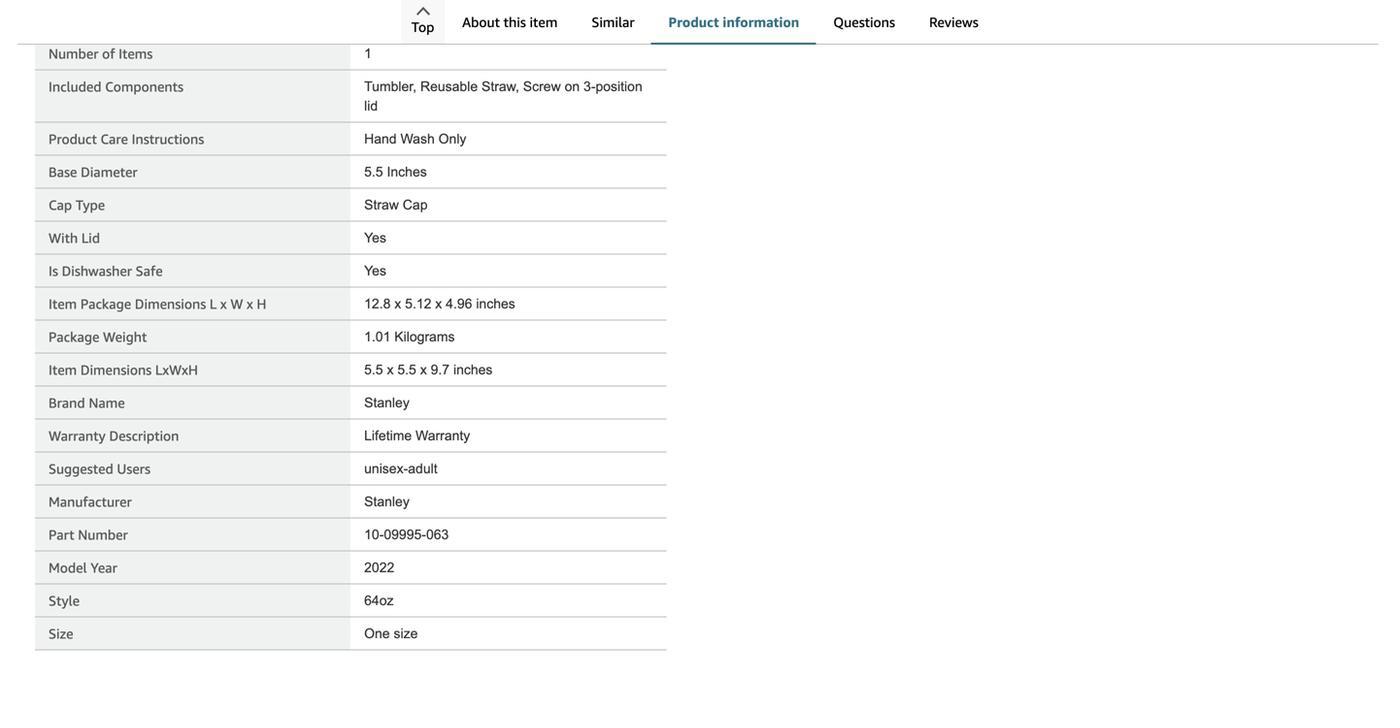 Task type: describe. For each thing, give the bounding box(es) containing it.
product care instructions
[[49, 131, 204, 147]]

warranty description
[[49, 428, 179, 444]]

included components
[[49, 79, 184, 95]]

5.5
[[397, 363, 416, 378]]

‎64oz
[[364, 594, 394, 609]]

product for product information
[[669, 14, 719, 30]]

product for product care instructions
[[49, 131, 97, 147]]

diameter
[[81, 164, 137, 180]]

‎5.5 x 5.5 x 9.7 inches
[[364, 363, 493, 378]]

instructions
[[132, 131, 204, 147]]

size
[[394, 627, 418, 642]]

cap type
[[49, 197, 105, 213]]

position
[[596, 79, 643, 94]]

‎unisex-
[[364, 462, 408, 477]]

with
[[49, 230, 78, 246]]

model
[[49, 560, 87, 576]]

‎tumbler,
[[364, 79, 417, 94]]

x right '‎12.8'
[[394, 297, 401, 312]]

‎yes for is dishwasher safe
[[364, 264, 386, 279]]

‎hand wash only
[[364, 132, 466, 147]]

w
[[230, 296, 243, 312]]

questions
[[833, 14, 895, 30]]

‎stanley for manufacturer
[[364, 495, 410, 510]]

item
[[530, 14, 558, 30]]

‎unisex-adult
[[364, 462, 438, 477]]

‎1.01
[[364, 330, 391, 345]]

about
[[462, 14, 500, 30]]

‎hand
[[364, 132, 397, 147]]

information
[[723, 14, 799, 30]]

part number
[[49, 527, 128, 543]]

‎5.5 for base diameter
[[364, 165, 383, 180]]

style
[[49, 593, 80, 609]]

‎5.5 for item dimensions  lxwxh
[[364, 363, 383, 378]]

model year
[[49, 560, 117, 576]]

name
[[89, 395, 125, 411]]

lid
[[81, 230, 100, 246]]

x left h
[[247, 296, 253, 312]]

included
[[49, 79, 102, 95]]

inches for item package dimensions l x w x h
[[476, 297, 515, 312]]

adult
[[408, 462, 438, 477]]

with lid
[[49, 230, 100, 246]]

base diameter
[[49, 164, 137, 180]]

year
[[90, 560, 117, 576]]

0 horizontal spatial warranty
[[49, 428, 106, 444]]

items
[[119, 46, 153, 62]]

part
[[49, 527, 74, 543]]

top
[[411, 19, 434, 35]]

screw
[[523, 79, 561, 94]]

package weight
[[49, 329, 147, 345]]

is
[[49, 263, 58, 279]]

‎1.01 kilograms
[[364, 330, 455, 345]]

1 vertical spatial package
[[49, 329, 99, 345]]

straw,
[[482, 79, 519, 94]]

wash
[[400, 132, 435, 147]]

9.7
[[431, 363, 450, 378]]

4.96
[[446, 297, 472, 312]]

inches
[[387, 165, 427, 180]]

‎stanley for brand name
[[364, 396, 410, 411]]

is dishwasher safe
[[49, 263, 163, 279]]

inches for item dimensions  lxwxh
[[453, 363, 493, 378]]

‎one
[[364, 627, 390, 642]]

0 vertical spatial dimensions
[[135, 296, 206, 312]]

brand name
[[49, 395, 125, 411]]

‎2022
[[364, 561, 394, 576]]

steel
[[423, 13, 454, 28]]

item package dimensions l x w x h
[[49, 296, 266, 312]]

lxwxh
[[155, 362, 198, 378]]

item for item dimensions  lxwxh
[[49, 362, 77, 378]]

only
[[439, 132, 466, 147]]

x left 5.5
[[387, 363, 394, 378]]

care
[[101, 131, 128, 147]]

h
[[257, 296, 266, 312]]



Task type: vqa. For each thing, say whether or not it's contained in the screenshot.


Task type: locate. For each thing, give the bounding box(es) containing it.
0 vertical spatial inches
[[476, 297, 515, 312]]

x right 5.5
[[420, 363, 427, 378]]

‎lifetime warranty
[[364, 429, 470, 444]]

‎tumbler, reusable straw, screw on 3-position lid
[[364, 79, 643, 114]]

inches
[[476, 297, 515, 312], [453, 363, 493, 378]]

components
[[105, 79, 184, 95]]

1 ‎stanley from the top
[[364, 396, 410, 411]]

product information
[[669, 14, 799, 30]]

package
[[80, 296, 131, 312], [49, 329, 99, 345]]

1 ‎yes from the top
[[364, 231, 386, 246]]

item dimensions  lxwxh
[[49, 362, 198, 378]]

1 item from the top
[[49, 296, 77, 312]]

size
[[49, 626, 73, 642]]

‎straw
[[364, 198, 399, 213]]

‎lifetime
[[364, 429, 412, 444]]

product up base
[[49, 131, 97, 147]]

‎yes for with lid
[[364, 231, 386, 246]]

suggested
[[49, 461, 113, 477]]

dimensions down weight at the left
[[80, 362, 152, 378]]

1 vertical spatial inches
[[453, 363, 493, 378]]

x left 4.96
[[435, 297, 442, 312]]

‎yes down ‎straw
[[364, 231, 386, 246]]

‎yes
[[364, 231, 386, 246], [364, 264, 386, 279]]

2 ‎stanley from the top
[[364, 495, 410, 510]]

‎1
[[364, 46, 372, 61]]

0 horizontal spatial product
[[49, 131, 97, 147]]

1 vertical spatial ‎stanley
[[364, 495, 410, 510]]

‎5.5 inches
[[364, 165, 427, 180]]

l
[[210, 296, 217, 312]]

‎yes up '‎12.8'
[[364, 264, 386, 279]]

063
[[426, 528, 449, 543]]

cap right ‎straw
[[403, 198, 428, 213]]

number up year at left bottom
[[78, 527, 128, 543]]

1 vertical spatial ‎yes
[[364, 264, 386, 279]]

product left "information"
[[669, 14, 719, 30]]

1 ‎5.5 from the top
[[364, 165, 383, 180]]

users
[[117, 461, 151, 477]]

manufacturer
[[49, 494, 132, 510]]

‎stanley
[[364, 396, 410, 411], [364, 495, 410, 510]]

0 vertical spatial item
[[49, 296, 77, 312]]

‎stanley up ‎lifetime
[[364, 396, 410, 411]]

dimensions
[[135, 296, 206, 312], [80, 362, 152, 378]]

about this item
[[462, 14, 558, 30]]

‎5.5
[[364, 165, 383, 180], [364, 363, 383, 378]]

‎5.5 down "‎1.01"
[[364, 363, 383, 378]]

warranty up suggested at left bottom
[[49, 428, 106, 444]]

warranty up adult
[[416, 429, 470, 444]]

weight
[[103, 329, 147, 345]]

on
[[565, 79, 580, 94]]

type
[[76, 197, 105, 213]]

2 ‎5.5 from the top
[[364, 363, 383, 378]]

kilograms
[[394, 330, 455, 345]]

‎5.5 left inches
[[364, 165, 383, 180]]

package down is dishwasher safe on the top left of the page
[[80, 296, 131, 312]]

dishwasher
[[62, 263, 132, 279]]

‎stainless
[[364, 13, 419, 28]]

1 vertical spatial item
[[49, 362, 77, 378]]

description
[[109, 428, 179, 444]]

product
[[669, 14, 719, 30], [49, 131, 97, 147]]

0 vertical spatial number
[[49, 46, 99, 62]]

base
[[49, 164, 77, 180]]

0 vertical spatial ‎stanley
[[364, 396, 410, 411]]

0 horizontal spatial cap
[[49, 197, 72, 213]]

‎10-09995-063
[[364, 528, 449, 543]]

inches right 4.96
[[476, 297, 515, 312]]

0 vertical spatial product
[[669, 14, 719, 30]]

5.12
[[405, 297, 431, 312]]

number up included
[[49, 46, 99, 62]]

‎straw cap
[[364, 198, 428, 213]]

inches right 9.7
[[453, 363, 493, 378]]

safe
[[136, 263, 163, 279]]

1 horizontal spatial warranty
[[416, 429, 470, 444]]

1 vertical spatial product
[[49, 131, 97, 147]]

suggested users
[[49, 461, 151, 477]]

x right l
[[220, 296, 227, 312]]

this
[[504, 14, 526, 30]]

0 vertical spatial ‎yes
[[364, 231, 386, 246]]

‎12.8
[[364, 297, 391, 312]]

dimensions down the safe
[[135, 296, 206, 312]]

number of items
[[49, 46, 153, 62]]

package left weight at the left
[[49, 329, 99, 345]]

09995-
[[384, 528, 426, 543]]

1 horizontal spatial cap
[[403, 198, 428, 213]]

0 vertical spatial ‎5.5
[[364, 165, 383, 180]]

‎10-
[[364, 528, 384, 543]]

item down is
[[49, 296, 77, 312]]

item
[[49, 296, 77, 312], [49, 362, 77, 378]]

1 vertical spatial ‎5.5
[[364, 363, 383, 378]]

reusable
[[420, 79, 478, 94]]

lid
[[364, 98, 378, 114]]

‎12.8 x 5.12 x 4.96 inches
[[364, 297, 515, 312]]

reviews
[[929, 14, 979, 30]]

2 ‎yes from the top
[[364, 264, 386, 279]]

cap
[[49, 197, 72, 213], [403, 198, 428, 213]]

1 vertical spatial dimensions
[[80, 362, 152, 378]]

‎one size
[[364, 627, 418, 642]]

number
[[49, 46, 99, 62], [78, 527, 128, 543]]

2 item from the top
[[49, 362, 77, 378]]

0 vertical spatial package
[[80, 296, 131, 312]]

‎stanley down ‎unisex-
[[364, 495, 410, 510]]

warranty
[[49, 428, 106, 444], [416, 429, 470, 444]]

of
[[102, 46, 115, 62]]

item for item package dimensions l x w x h
[[49, 296, 77, 312]]

1 vertical spatial number
[[78, 527, 128, 543]]

cap left type
[[49, 197, 72, 213]]

3-
[[584, 79, 596, 94]]

‎stainless steel
[[364, 13, 454, 28]]

item up brand in the left bottom of the page
[[49, 362, 77, 378]]

1 horizontal spatial product
[[669, 14, 719, 30]]

brand
[[49, 395, 85, 411]]

similar
[[592, 14, 635, 30]]



